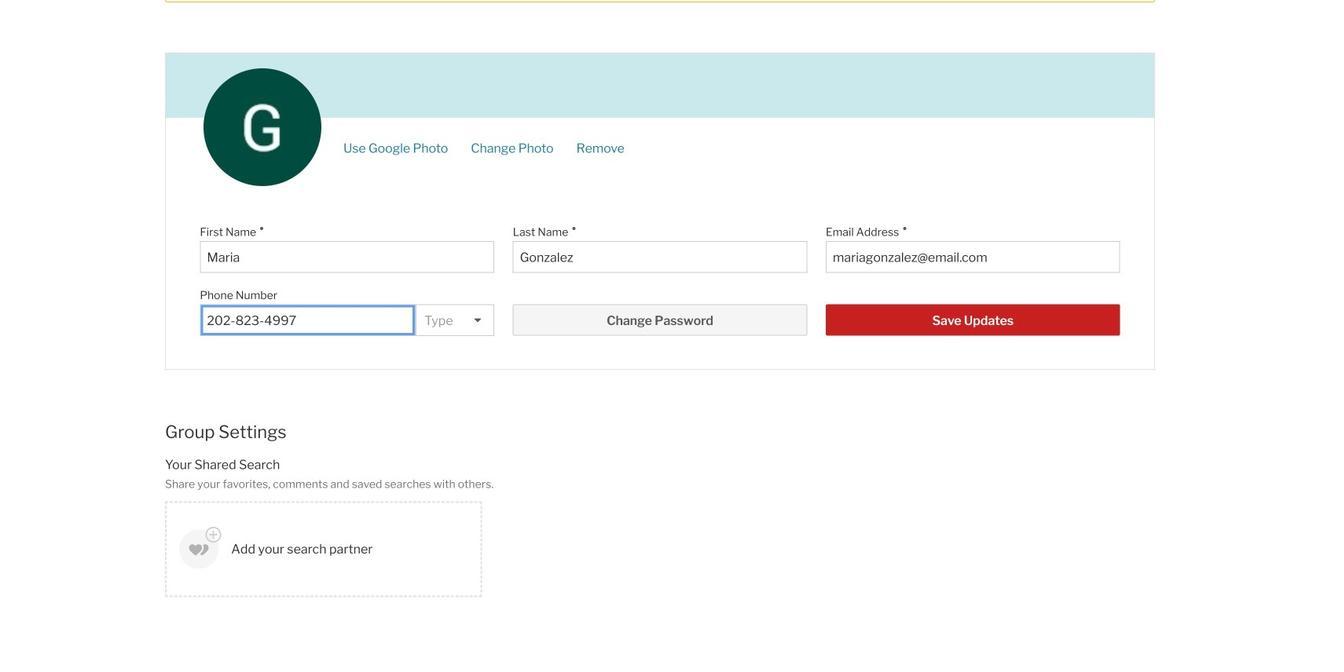 Task type: describe. For each thing, give the bounding box(es) containing it.
first name. required field. element
[[200, 218, 487, 241]]

Phone Number telephone field
[[207, 313, 409, 329]]

Last Name text field
[[520, 250, 801, 265]]

Email Address email field
[[833, 250, 1114, 265]]

last name. required field. element
[[513, 218, 800, 241]]

email address. required field. element
[[826, 218, 1113, 241]]



Task type: locate. For each thing, give the bounding box(es) containing it.
First Name text field
[[207, 250, 488, 265]]

phone number element
[[200, 281, 408, 305]]

section
[[165, 0, 1156, 2]]



Task type: vqa. For each thing, say whether or not it's contained in the screenshot.
bottom Redfin
no



